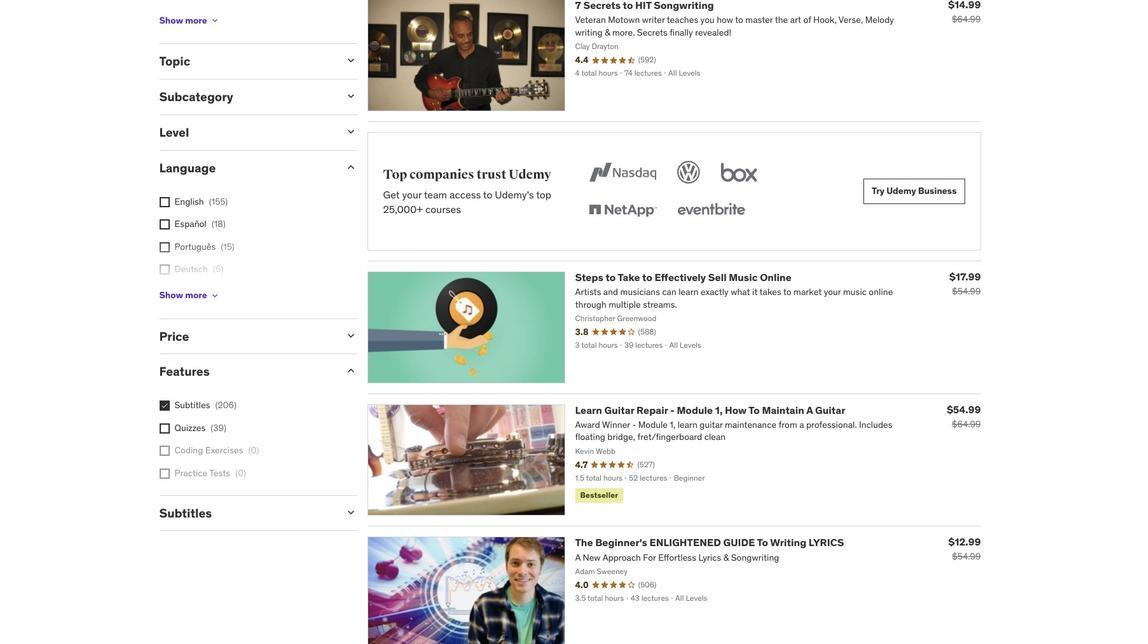 Task type: locate. For each thing, give the bounding box(es) containing it.
xsmall image left quizzes
[[159, 424, 170, 434]]

to down trust
[[483, 188, 493, 201]]

1 guitar from the left
[[605, 404, 635, 416]]

0 horizontal spatial (0)
[[235, 468, 246, 479]]

$12.99 $54.99
[[949, 536, 981, 563]]

more for xsmall image to the right of italiano at left
[[185, 290, 207, 301]]

price button
[[159, 329, 334, 344]]

1 vertical spatial udemy
[[887, 185, 917, 197]]

0 vertical spatial show more button
[[159, 8, 220, 33]]

1 vertical spatial xsmall image
[[159, 220, 170, 230]]

(15)
[[221, 241, 235, 252]]

1 horizontal spatial to
[[606, 271, 616, 284]]

2 guitar from the left
[[816, 404, 846, 416]]

netapp image
[[587, 196, 660, 224]]

to left take at the top of page
[[606, 271, 616, 284]]

guitar right a
[[816, 404, 846, 416]]

maintain
[[762, 404, 805, 416]]

business
[[919, 185, 957, 197]]

xsmall image down features
[[159, 401, 170, 411]]

1 vertical spatial subtitles
[[159, 505, 212, 521]]

español (18)
[[175, 218, 226, 230]]

guitar
[[605, 404, 635, 416], [816, 404, 846, 416]]

1 vertical spatial show more
[[159, 290, 207, 301]]

subtitles down practice
[[159, 505, 212, 521]]

4 small image from the top
[[344, 506, 357, 519]]

more up "topic"
[[185, 15, 207, 26]]

to inside the top companies trust udemy get your team access to udemy's top 25,000+ courses
[[483, 188, 493, 201]]

0 vertical spatial show more
[[159, 15, 207, 26]]

português (15)
[[175, 241, 235, 252]]

quizzes (39)
[[175, 422, 226, 434]]

1 vertical spatial show
[[159, 290, 183, 301]]

online
[[760, 271, 792, 284]]

0 vertical spatial (0)
[[248, 445, 259, 456]]

$54.99
[[953, 286, 981, 297], [947, 403, 981, 416], [953, 551, 981, 563]]

subtitles button
[[159, 505, 334, 521]]

deutsch
[[175, 264, 208, 275]]

xsmall image left practice
[[159, 469, 170, 479]]

the beginner's enlightened guide to writing lyrics link
[[575, 537, 844, 549]]

quizzes
[[175, 422, 206, 434]]

1 vertical spatial more
[[185, 290, 207, 301]]

level
[[159, 125, 189, 140]]

a
[[807, 404, 813, 416]]

2 vertical spatial $54.99
[[953, 551, 981, 563]]

xsmall image left español
[[159, 220, 170, 230]]

español
[[175, 218, 207, 230]]

1 small image from the top
[[344, 54, 357, 67]]

show down deutsch
[[159, 290, 183, 301]]

2 small image from the top
[[344, 90, 357, 103]]

0 vertical spatial small image
[[344, 125, 357, 138]]

subcategory button
[[159, 89, 334, 104]]

subtitles for subtitles
[[159, 505, 212, 521]]

2 show more from the top
[[159, 290, 207, 301]]

subcategory
[[159, 89, 233, 104]]

enlightened
[[650, 537, 721, 549]]

box image
[[718, 158, 761, 186]]

get
[[383, 188, 400, 201]]

udemy up top
[[509, 166, 552, 182]]

price
[[159, 329, 189, 344]]

to right guide
[[757, 537, 768, 549]]

2 show more button from the top
[[159, 283, 220, 308]]

$17.99
[[950, 270, 981, 283]]

2 small image from the top
[[344, 329, 357, 342]]

steps
[[575, 271, 604, 284]]

xsmall image left português
[[159, 242, 170, 252]]

0 vertical spatial subtitles
[[175, 400, 210, 411]]

small image for subtitles
[[344, 506, 357, 519]]

2 xsmall image from the top
[[159, 220, 170, 230]]

1 vertical spatial show more button
[[159, 283, 220, 308]]

0 horizontal spatial guitar
[[605, 404, 635, 416]]

small image
[[344, 54, 357, 67], [344, 90, 357, 103], [344, 161, 357, 174], [344, 506, 357, 519]]

your
[[402, 188, 422, 201]]

to right take at the top of page
[[643, 271, 653, 284]]

lyrics
[[809, 537, 844, 549]]

xsmall image left english
[[159, 197, 170, 207]]

0 vertical spatial show
[[159, 15, 183, 26]]

more down deutsch (6)
[[185, 290, 207, 301]]

eventbrite image
[[675, 196, 748, 224]]

0 vertical spatial xsmall image
[[159, 197, 170, 207]]

1 vertical spatial $54.99
[[947, 403, 981, 416]]

xsmall image for deutsch
[[159, 265, 170, 275]]

0 horizontal spatial to
[[483, 188, 493, 201]]

try udemy business
[[872, 185, 957, 197]]

subtitles up quizzes
[[175, 400, 210, 411]]

guitar right learn
[[605, 404, 635, 416]]

$64.99
[[952, 13, 981, 25], [952, 418, 981, 430]]

music
[[729, 271, 758, 284]]

show
[[159, 15, 183, 26], [159, 290, 183, 301]]

italiano
[[175, 286, 204, 298]]

1 xsmall image from the top
[[159, 197, 170, 207]]

show more button up "topic"
[[159, 8, 220, 33]]

1 horizontal spatial guitar
[[816, 404, 846, 416]]

1 vertical spatial $64.99
[[952, 418, 981, 430]]

1 vertical spatial small image
[[344, 329, 357, 342]]

xsmall image for practice
[[159, 469, 170, 479]]

show more button down deutsch
[[159, 283, 220, 308]]

(0) right "exercises"
[[248, 445, 259, 456]]

1 more from the top
[[185, 15, 207, 26]]

steps to take to effectively sell music online
[[575, 271, 792, 284]]

1 vertical spatial (0)
[[235, 468, 246, 479]]

2 vertical spatial small image
[[344, 365, 357, 377]]

top
[[536, 188, 552, 201]]

0 vertical spatial udemy
[[509, 166, 552, 182]]

udemy right try
[[887, 185, 917, 197]]

small image
[[344, 125, 357, 138], [344, 329, 357, 342], [344, 365, 357, 377]]

show more
[[159, 15, 207, 26], [159, 290, 207, 301]]

$54.99 inside $12.99 $54.99
[[953, 551, 981, 563]]

$54.99 inside $17.99 $54.99
[[953, 286, 981, 297]]

2 vertical spatial xsmall image
[[159, 469, 170, 479]]

small image for level
[[344, 125, 357, 138]]

(0)
[[248, 445, 259, 456], [235, 468, 246, 479]]

access
[[450, 188, 481, 201]]

udemy
[[509, 166, 552, 182], [887, 185, 917, 197]]

(0) right tests
[[235, 468, 246, 479]]

3 small image from the top
[[344, 161, 357, 174]]

beginner's
[[596, 537, 648, 549]]

1 show more from the top
[[159, 15, 207, 26]]

2 $64.99 from the top
[[952, 418, 981, 430]]

3 xsmall image from the top
[[159, 469, 170, 479]]

0 vertical spatial more
[[185, 15, 207, 26]]

nasdaq image
[[587, 158, 660, 186]]

courses
[[426, 203, 461, 215]]

show more down deutsch
[[159, 290, 207, 301]]

show left hours
[[159, 15, 183, 26]]

0 vertical spatial $64.99
[[952, 13, 981, 25]]

1 horizontal spatial (0)
[[248, 445, 259, 456]]

more
[[185, 15, 207, 26], [185, 290, 207, 301]]

to
[[483, 188, 493, 201], [606, 271, 616, 284], [643, 271, 653, 284]]

language
[[159, 160, 216, 175]]

1 vertical spatial to
[[757, 537, 768, 549]]

exercises
[[205, 445, 243, 456]]

learn guitar repair - module 1, how to maintain a guitar link
[[575, 404, 846, 416]]

english
[[175, 196, 204, 207]]

$12.99
[[949, 536, 981, 549]]

show more up "topic"
[[159, 15, 207, 26]]

guide
[[724, 537, 755, 549]]

xsmall image left deutsch
[[159, 265, 170, 275]]

subtitles
[[175, 400, 210, 411], [159, 505, 212, 521]]

(39)
[[211, 422, 226, 434]]

0 horizontal spatial udemy
[[509, 166, 552, 182]]

xsmall image
[[210, 16, 220, 26], [159, 242, 170, 252], [159, 265, 170, 275], [210, 290, 220, 301], [159, 401, 170, 411], [159, 424, 170, 434], [159, 446, 170, 456]]

1 show from the top
[[159, 15, 183, 26]]

learn guitar repair - module 1, how to maintain a guitar
[[575, 404, 846, 416]]

repair
[[637, 404, 668, 416]]

small image for language
[[344, 161, 357, 174]]

to right how at the bottom of the page
[[749, 404, 760, 416]]

0 vertical spatial $54.99
[[953, 286, 981, 297]]

3 small image from the top
[[344, 365, 357, 377]]

(0) for practice tests (0)
[[235, 468, 246, 479]]

xsmall image
[[159, 197, 170, 207], [159, 220, 170, 230], [159, 469, 170, 479]]

show more button
[[159, 8, 220, 33], [159, 283, 220, 308]]

to
[[749, 404, 760, 416], [757, 537, 768, 549]]

2 more from the top
[[185, 290, 207, 301]]

xsmall image left coding
[[159, 446, 170, 456]]

2 show from the top
[[159, 290, 183, 301]]

1 small image from the top
[[344, 125, 357, 138]]

xsmall image right italiano at left
[[210, 290, 220, 301]]



Task type: describe. For each thing, give the bounding box(es) containing it.
$54.99 $64.99
[[947, 403, 981, 430]]

(155)
[[209, 196, 228, 207]]

português
[[175, 241, 216, 252]]

practice tests (0)
[[175, 468, 246, 479]]

17+
[[175, 11, 189, 23]]

sell
[[709, 271, 727, 284]]

writing
[[771, 537, 807, 549]]

small image for price
[[344, 329, 357, 342]]

$54.99 for $17.99
[[953, 286, 981, 297]]

1,
[[716, 404, 723, 416]]

try
[[872, 185, 885, 197]]

hours
[[191, 11, 215, 23]]

2 horizontal spatial to
[[643, 271, 653, 284]]

deutsch (6)
[[175, 264, 223, 275]]

level button
[[159, 125, 334, 140]]

topic
[[159, 54, 190, 69]]

coding
[[175, 445, 203, 456]]

xsmall image for subtitles
[[159, 401, 170, 411]]

features
[[159, 364, 210, 379]]

english (155)
[[175, 196, 228, 207]]

xsmall image for español
[[159, 220, 170, 230]]

take
[[618, 271, 640, 284]]

learn
[[575, 404, 602, 416]]

xsmall image right 17+
[[210, 16, 220, 26]]

udemy inside the top companies trust udemy get your team access to udemy's top 25,000+ courses
[[509, 166, 552, 182]]

17+ hours
[[175, 11, 215, 23]]

(0) for coding exercises (0)
[[248, 445, 259, 456]]

xsmall image for english
[[159, 197, 170, 207]]

1 $64.99 from the top
[[952, 13, 981, 25]]

$64.99 inside the '$54.99 $64.99'
[[952, 418, 981, 430]]

top companies trust udemy get your team access to udemy's top 25,000+ courses
[[383, 166, 552, 215]]

small image for features
[[344, 365, 357, 377]]

steps to take to effectively sell music online link
[[575, 271, 792, 284]]

tests
[[209, 468, 230, 479]]

trust
[[477, 166, 507, 182]]

(206)
[[215, 400, 237, 411]]

effectively
[[655, 271, 706, 284]]

the
[[575, 537, 593, 549]]

1 show more button from the top
[[159, 8, 220, 33]]

companies
[[410, 166, 474, 182]]

$17.99 $54.99
[[950, 270, 981, 297]]

volkswagen image
[[675, 158, 703, 186]]

language button
[[159, 160, 334, 175]]

top
[[383, 166, 407, 182]]

more for xsmall image on the right of 17+
[[185, 15, 207, 26]]

subtitles (206)
[[175, 400, 237, 411]]

1 horizontal spatial udemy
[[887, 185, 917, 197]]

the beginner's enlightened guide to writing lyrics
[[575, 537, 844, 549]]

small image for topic
[[344, 54, 357, 67]]

udemy's
[[495, 188, 534, 201]]

module
[[677, 404, 713, 416]]

25,000+
[[383, 203, 423, 215]]

features button
[[159, 364, 334, 379]]

practice
[[175, 468, 208, 479]]

team
[[424, 188, 447, 201]]

xsmall image for coding
[[159, 446, 170, 456]]

(18)
[[212, 218, 226, 230]]

xsmall image for português
[[159, 242, 170, 252]]

small image for subcategory
[[344, 90, 357, 103]]

subtitles for subtitles (206)
[[175, 400, 210, 411]]

how
[[725, 404, 747, 416]]

0 vertical spatial to
[[749, 404, 760, 416]]

-
[[671, 404, 675, 416]]

(6)
[[213, 264, 223, 275]]

topic button
[[159, 54, 334, 69]]

coding exercises (0)
[[175, 445, 259, 456]]

$54.99 for $12.99
[[953, 551, 981, 563]]

xsmall image for quizzes
[[159, 424, 170, 434]]

try udemy business link
[[864, 179, 965, 204]]



Task type: vqa. For each thing, say whether or not it's contained in the screenshot.
small icon
yes



